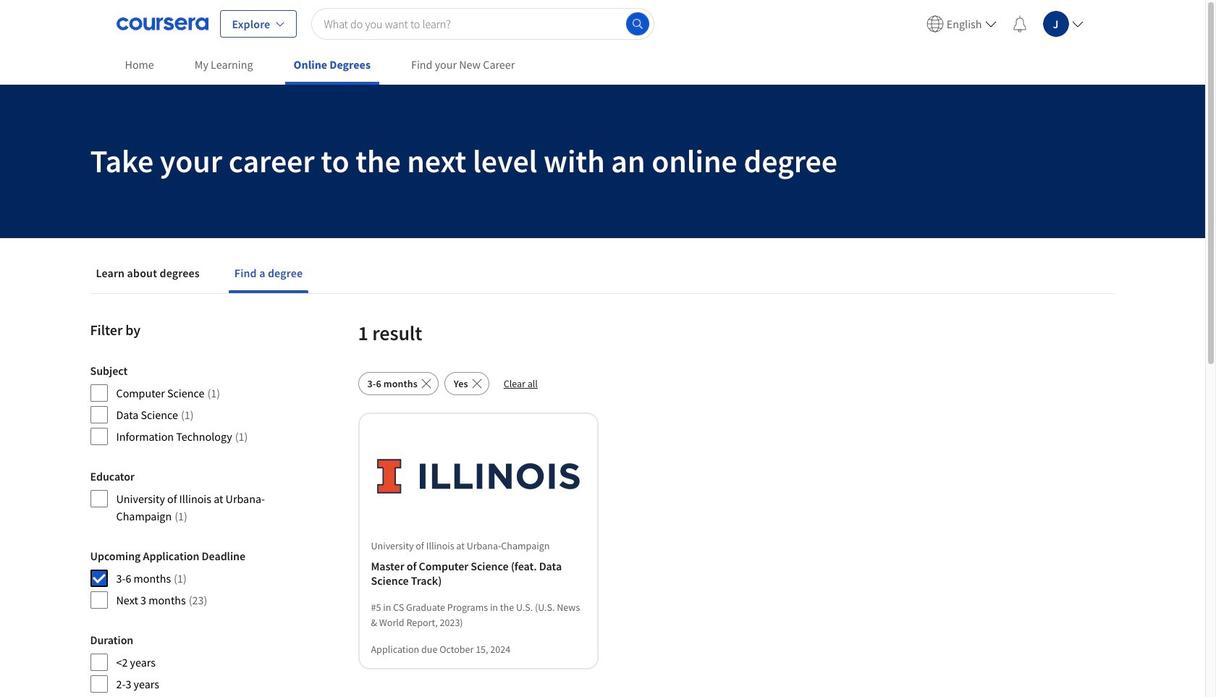Task type: locate. For each thing, give the bounding box(es) containing it.
None search field
[[312, 8, 654, 39]]

tab list
[[90, 256, 1116, 293]]

menu
[[921, 0, 1090, 47]]

coursera image
[[116, 12, 208, 35]]

What do you want to learn? text field
[[312, 8, 654, 39]]

group
[[90, 364, 312, 446], [90, 469, 312, 526], [90, 549, 312, 610], [90, 633, 312, 697]]



Task type: vqa. For each thing, say whether or not it's contained in the screenshot.
third group from the top of the page
yes



Task type: describe. For each thing, give the bounding box(es) containing it.
university of illinois at urbana-champaign logo image
[[377, 432, 580, 521]]

1 group from the top
[[90, 364, 312, 446]]

4 group from the top
[[90, 633, 312, 697]]

2 group from the top
[[90, 469, 312, 526]]

3 group from the top
[[90, 549, 312, 610]]



